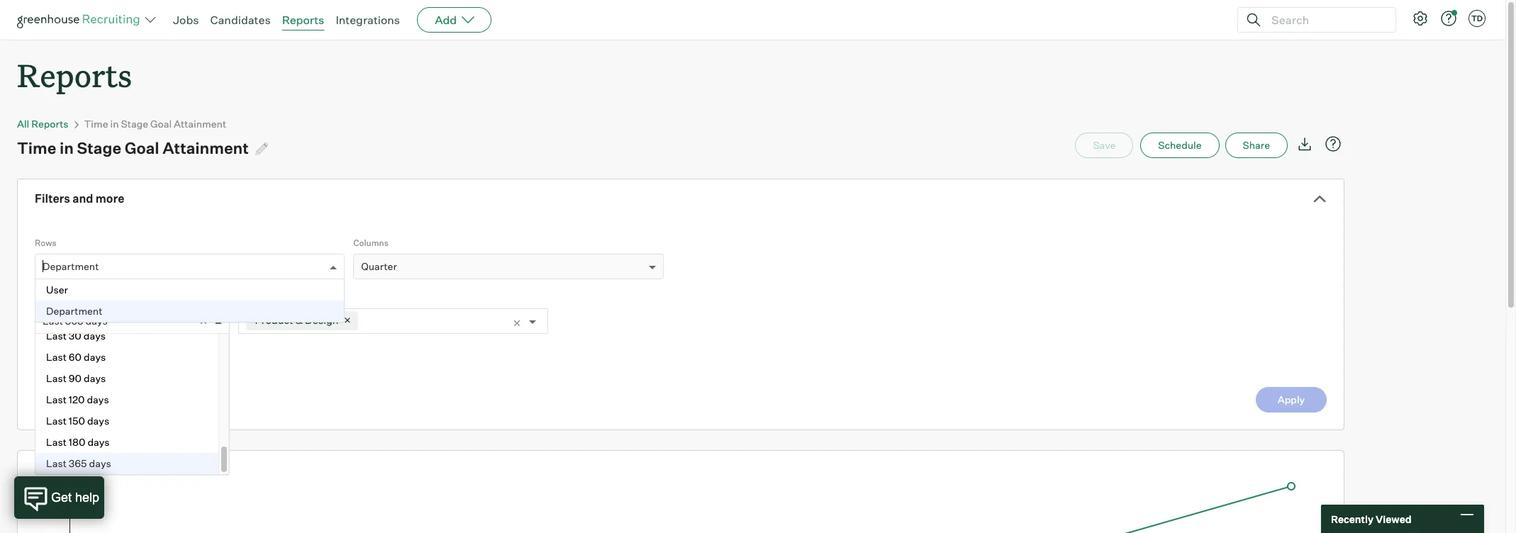 Task type: locate. For each thing, give the bounding box(es) containing it.
days down data at the left of the page
[[55, 353, 77, 366]]

save and schedule this report to revisit it! element
[[1076, 133, 1141, 158]]

365 up 30 on the left
[[65, 315, 83, 327]]

1 vertical spatial stage
[[77, 138, 121, 158]]

department option up user
[[43, 261, 99, 273]]

rows
[[35, 238, 56, 248]]

1 horizontal spatial time
[[84, 118, 108, 130]]

reports right candidates link
[[282, 13, 325, 27]]

days for last 180 days option
[[88, 436, 110, 449]]

last inside last 30 days option
[[46, 330, 67, 342]]

time in stage goal attainment
[[84, 118, 226, 130], [17, 138, 249, 158]]

all
[[17, 118, 29, 130]]

last left 30 on the left
[[46, 330, 67, 342]]

last for "last 150 days" option
[[46, 415, 67, 427]]

last for last 60 days option
[[46, 351, 67, 363]]

clear all element
[[509, 309, 529, 334]]

1 vertical spatial last 365 days
[[46, 458, 111, 470]]

only
[[96, 339, 116, 351]]

viewed
[[1376, 513, 1412, 525]]

candidates link
[[210, 13, 271, 27]]

0 vertical spatial department option
[[43, 261, 99, 273]]

365
[[65, 315, 83, 327], [35, 353, 53, 366], [69, 458, 87, 470]]

last left 120
[[46, 394, 67, 406]]

last 90 days
[[46, 373, 106, 385]]

days
[[86, 315, 108, 327], [84, 330, 106, 342], [84, 351, 106, 363], [55, 353, 77, 366], [84, 373, 106, 385], [87, 394, 109, 406], [87, 415, 109, 427], [88, 436, 110, 449], [89, 458, 111, 470]]

reports right all
[[31, 118, 69, 130]]

365 for top last 365 days option
[[65, 315, 83, 327]]

days right 30 on the left
[[84, 330, 106, 342]]

department filter
[[238, 292, 309, 303]]

user
[[46, 284, 68, 296]]

in
[[110, 118, 119, 130], [60, 138, 74, 158]]

last inside last 365 days option
[[46, 458, 67, 470]]

integrations
[[336, 13, 400, 27]]

department inside "option"
[[46, 305, 102, 317]]

user option
[[35, 280, 344, 301]]

department up user
[[43, 261, 99, 273]]

schedule
[[1159, 139, 1202, 151]]

activity date
[[35, 292, 86, 303]]

1 vertical spatial department
[[238, 292, 287, 303]]

greenhouse recruiting image
[[17, 11, 145, 28]]

last 150 days option
[[35, 411, 219, 432]]

0 horizontal spatial time
[[17, 138, 56, 158]]

last 365 days down last 180 days
[[46, 458, 111, 470]]

filter
[[289, 292, 309, 303]]

days right 180
[[88, 436, 110, 449]]

jobs link
[[173, 13, 199, 27]]

days right 120
[[87, 394, 109, 406]]

attainment
[[174, 118, 226, 130], [163, 138, 249, 158]]

jobs
[[173, 13, 199, 27]]

last 365 days
[[43, 315, 108, 327], [46, 458, 111, 470]]

days right 150
[[87, 415, 109, 427]]

2 vertical spatial department
[[46, 305, 102, 317]]

days for last 30 days option
[[84, 330, 106, 342]]

0 vertical spatial 365
[[65, 315, 83, 327]]

0 vertical spatial in
[[110, 118, 119, 130]]

last inside last 180 days option
[[46, 436, 67, 449]]

1 vertical spatial in
[[60, 138, 74, 158]]

last down activity
[[43, 315, 63, 327]]

reports down greenhouse recruiting image
[[17, 54, 132, 96]]

0 vertical spatial department
[[43, 261, 99, 273]]

xychart image
[[35, 451, 1328, 534]]

days for the last 90 days option
[[84, 373, 106, 385]]

None field
[[43, 255, 46, 281], [35, 309, 50, 334], [364, 311, 367, 329], [43, 255, 46, 281], [35, 309, 50, 334], [364, 311, 367, 329]]

1 vertical spatial goal
[[125, 138, 159, 158]]

0 vertical spatial attainment
[[174, 118, 226, 130]]

department for bottommost department "option"
[[46, 305, 102, 317]]

last left 90
[[46, 373, 67, 385]]

goal
[[150, 118, 172, 130], [125, 138, 159, 158]]

stage
[[121, 118, 148, 130], [77, 138, 121, 158]]

0 vertical spatial last 365 days
[[43, 315, 108, 327]]

time
[[84, 118, 108, 130], [17, 138, 56, 158]]

last 120 days
[[46, 394, 109, 406]]

last 365 days option
[[43, 315, 108, 327], [35, 454, 219, 475]]

last 365 days option up 30 on the left
[[43, 315, 108, 327]]

list box
[[35, 280, 344, 322]]

2 vertical spatial reports
[[31, 118, 69, 130]]

0 vertical spatial stage
[[121, 118, 148, 130]]

Search text field
[[1269, 10, 1384, 30]]

365 inside the goals data is only available for the last 365 days
[[35, 353, 53, 366]]

60
[[69, 351, 82, 363]]

time down all reports at the top left of the page
[[17, 138, 56, 158]]

last left 150
[[46, 415, 67, 427]]

days right 90
[[84, 373, 106, 385]]

last inside option
[[46, 373, 67, 385]]

share button
[[1226, 133, 1289, 158]]

department for top department "option"
[[43, 261, 99, 273]]

150
[[69, 415, 85, 427]]

department option
[[43, 261, 99, 273], [35, 301, 344, 322]]

days right 60 at the left
[[84, 351, 106, 363]]

last inside "last 150 days" option
[[46, 415, 67, 427]]

0 vertical spatial reports
[[282, 13, 325, 27]]

365 down last 180 days
[[69, 458, 87, 470]]

365 inside option
[[69, 458, 87, 470]]

1 vertical spatial 365
[[35, 353, 53, 366]]

add button
[[417, 7, 492, 33]]

the
[[176, 339, 191, 351]]

1 horizontal spatial in
[[110, 118, 119, 130]]

last inside last 120 days option
[[46, 394, 67, 406]]

goals
[[35, 339, 61, 351]]

last 90 days option
[[35, 368, 219, 390]]

last down last 180 days
[[46, 458, 67, 470]]

department up product
[[238, 292, 287, 303]]

last left 180
[[46, 436, 67, 449]]

0 vertical spatial time
[[84, 118, 108, 130]]

1 vertical spatial attainment
[[163, 138, 249, 158]]

last 365 days option down "last 150 days" option
[[35, 454, 219, 475]]

department option up the
[[35, 301, 344, 322]]

department
[[43, 261, 99, 273], [238, 292, 287, 303], [46, 305, 102, 317]]

product & design
[[255, 314, 339, 327]]

reports
[[282, 13, 325, 27], [17, 54, 132, 96], [31, 118, 69, 130]]

goals data is only available for the last 365 days
[[35, 339, 210, 366]]

days up is
[[86, 315, 108, 327]]

30
[[69, 330, 81, 342]]

time right all reports link
[[84, 118, 108, 130]]

2 vertical spatial 365
[[69, 458, 87, 470]]

date
[[67, 292, 86, 303]]

120
[[69, 394, 85, 406]]

last
[[43, 315, 63, 327], [46, 330, 67, 342], [46, 351, 67, 363], [46, 373, 67, 385], [46, 394, 67, 406], [46, 415, 67, 427], [46, 436, 67, 449], [46, 458, 67, 470]]

1 vertical spatial last 365 days option
[[35, 454, 219, 475]]

last
[[193, 339, 210, 351]]

0 vertical spatial time in stage goal attainment
[[84, 118, 226, 130]]

all reports
[[17, 118, 69, 130]]

days down last 180 days
[[89, 458, 111, 470]]

1 vertical spatial department option
[[35, 301, 344, 322]]

last 365 days up 30 on the left
[[43, 315, 108, 327]]

department down date
[[46, 305, 102, 317]]

clear all image
[[512, 319, 522, 329]]

last inside last 60 days option
[[46, 351, 67, 363]]

last left 60 at the left
[[46, 351, 67, 363]]

days for "last 150 days" option
[[87, 415, 109, 427]]

td button
[[1469, 10, 1486, 27]]

days for last 60 days option
[[84, 351, 106, 363]]

365 down goals
[[35, 353, 53, 366]]



Task type: vqa. For each thing, say whether or not it's contained in the screenshot.
Pipeline health
no



Task type: describe. For each thing, give the bounding box(es) containing it.
1 vertical spatial time in stage goal attainment
[[17, 138, 249, 158]]

&
[[295, 314, 303, 327]]

quarter
[[361, 261, 397, 273]]

activity
[[35, 292, 65, 303]]

td
[[1472, 13, 1484, 23]]

faq image
[[1325, 136, 1342, 153]]

schedule button
[[1141, 133, 1220, 158]]

last 180 days option
[[35, 432, 219, 454]]

td button
[[1467, 7, 1489, 30]]

last 120 days option
[[35, 390, 219, 411]]

quarter option
[[361, 261, 397, 273]]

0 vertical spatial last 365 days option
[[43, 315, 108, 327]]

reports link
[[282, 13, 325, 27]]

department for department filter
[[238, 292, 287, 303]]

design
[[305, 314, 339, 327]]

1 vertical spatial time
[[17, 138, 56, 158]]

available
[[118, 339, 159, 351]]

last for last 30 days option
[[46, 330, 67, 342]]

90
[[69, 373, 82, 385]]

data
[[63, 339, 84, 351]]

last 150 days
[[46, 415, 109, 427]]

and
[[73, 192, 93, 206]]

list box containing user
[[35, 280, 344, 322]]

0 horizontal spatial in
[[60, 138, 74, 158]]

product
[[255, 314, 293, 327]]

recently viewed
[[1332, 513, 1412, 525]]

recently
[[1332, 513, 1374, 525]]

for
[[161, 339, 174, 351]]

filters
[[35, 192, 70, 206]]

last 60 days
[[46, 351, 106, 363]]

last for top last 365 days option
[[43, 315, 63, 327]]

last for the bottom last 365 days option
[[46, 458, 67, 470]]

add
[[435, 13, 457, 27]]

last for last 180 days option
[[46, 436, 67, 449]]

last for last 120 days option
[[46, 394, 67, 406]]

×
[[199, 313, 208, 328]]

last for the last 90 days option
[[46, 373, 67, 385]]

all reports link
[[17, 118, 69, 130]]

1 vertical spatial reports
[[17, 54, 132, 96]]

180
[[69, 436, 85, 449]]

more
[[96, 192, 124, 206]]

days inside the goals data is only available for the last 365 days
[[55, 353, 77, 366]]

integrations link
[[336, 13, 400, 27]]

download image
[[1297, 136, 1314, 153]]

columns
[[354, 238, 389, 248]]

time in stage goal attainment link
[[84, 118, 226, 130]]

365 for the bottom last 365 days option
[[69, 458, 87, 470]]

candidates
[[210, 13, 271, 27]]

last 30 days
[[46, 330, 106, 342]]

last 60 days option
[[35, 347, 219, 368]]

last 30 days option
[[35, 326, 219, 347]]

share
[[1243, 139, 1271, 151]]

last 180 days
[[46, 436, 110, 449]]

filters and more
[[35, 192, 124, 206]]

days for last 120 days option
[[87, 394, 109, 406]]

is
[[86, 339, 94, 351]]

0 vertical spatial goal
[[150, 118, 172, 130]]

configure image
[[1413, 10, 1430, 27]]



